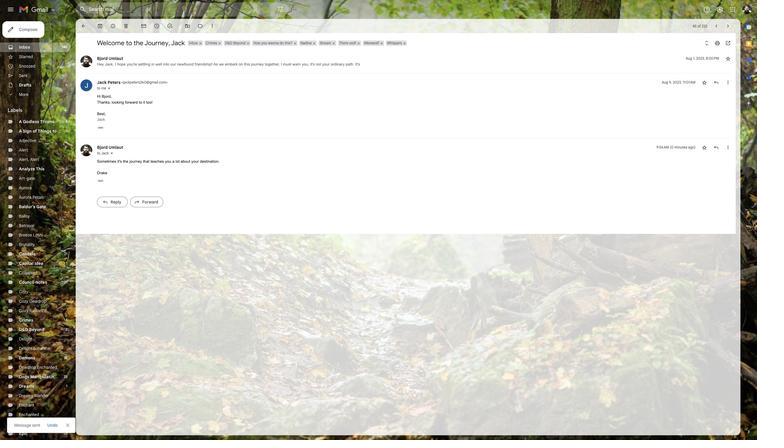 Task type: vqa. For each thing, say whether or not it's contained in the screenshot.
first I from the left
yes



Task type: locate. For each thing, give the bounding box(es) containing it.
umlaut up "to jack"
[[109, 145, 123, 150]]

6
[[65, 83, 67, 87]]

0 horizontal spatial your
[[191, 159, 199, 164]]

dewdrop up the "radiance"
[[29, 299, 46, 304]]

1 i from the left
[[115, 62, 116, 67]]

enchanted down the enchant
[[19, 413, 39, 418]]

1 vertical spatial your
[[191, 159, 199, 164]]

1 vertical spatial it's
[[117, 159, 122, 164]]

2023, inside 'cell'
[[696, 56, 705, 61]]

2 umlaut from the top
[[109, 145, 123, 150]]

not starred checkbox right "8:00 pm"
[[725, 56, 731, 62]]

inbox inside button
[[189, 41, 198, 45]]

list
[[76, 50, 731, 213]]

1 a from the top
[[19, 119, 22, 125]]

alert up analyze this link on the top of the page
[[30, 157, 39, 162]]

bjord up "to jack"
[[97, 145, 108, 150]]

0 horizontal spatial i
[[115, 62, 116, 67]]

aug left 9,
[[662, 80, 668, 85]]

starred
[[19, 54, 33, 59]]

1 horizontal spatial beyond
[[233, 41, 246, 45]]

the inside list
[[123, 159, 128, 164]]

aug 9, 2023, 11:01 am
[[662, 80, 696, 85]]

there
[[339, 41, 349, 45]]

0 vertical spatial d&d
[[225, 41, 233, 45]]

best, jack
[[97, 112, 107, 122]]

1 horizontal spatial i
[[281, 62, 282, 67]]

0 vertical spatial 2023,
[[696, 56, 705, 61]]

aug inside 'cell'
[[686, 56, 692, 61]]

not starred image for aug 9, 2023, 11:01 am
[[702, 80, 708, 85]]

support image
[[704, 6, 711, 13]]

reply link
[[97, 197, 128, 208]]

your right about
[[191, 159, 199, 164]]

0 vertical spatial 21
[[64, 252, 67, 256]]

jack inside best, jack
[[97, 117, 105, 122]]

you left a
[[165, 159, 171, 164]]

to left it
[[139, 100, 142, 105]]

2 bjord from the top
[[97, 145, 108, 150]]

1 vertical spatial not starred image
[[702, 145, 708, 150]]

2 i from the left
[[281, 62, 282, 67]]

d&d for d&d beyond link
[[19, 328, 28, 333]]

0 horizontal spatial you
[[165, 159, 171, 164]]

beyond for d&d beyond link
[[29, 328, 44, 333]]

d&d right crimes button
[[225, 41, 233, 45]]

0 vertical spatial cozy
[[19, 290, 28, 295]]

1 down 4
[[66, 129, 67, 133]]

enchanted up manipulating on the left bottom of page
[[37, 365, 57, 371]]

1 bjord umlaut from the top
[[97, 56, 123, 61]]

1 vertical spatial bjord
[[97, 145, 108, 150]]

bjord up the hey in the left top of the page
[[97, 56, 108, 61]]

d&d beyond up the embark
[[225, 41, 246, 45]]

archive image
[[97, 23, 103, 29]]

2 vertical spatial cozy
[[19, 309, 28, 314]]

settings image
[[717, 6, 724, 13]]

d&d beyond inside labels navigation
[[19, 328, 44, 333]]

hey jack, i hope you're settling in well into our newfound friendship! as we embark on this journey together, i must warn you, it's not your ordinary path. it's
[[97, 62, 360, 67]]

crimes button
[[205, 41, 218, 46]]

hey
[[97, 62, 104, 67]]

idea
[[35, 261, 43, 267]]

not starred image right ago)
[[702, 145, 708, 150]]

not starred checkbox for 11:01 am
[[702, 80, 708, 85]]

add to tasks image
[[167, 23, 173, 29]]

0 horizontal spatial beyond
[[29, 328, 44, 333]]

cozy up crimes link
[[19, 309, 28, 314]]

1 vertical spatial the
[[123, 159, 128, 164]]

analyze this link
[[19, 167, 45, 172]]

0 vertical spatial not starred checkbox
[[725, 56, 731, 62]]

sent
[[19, 73, 27, 78]]

1 horizontal spatial d&d
[[225, 41, 233, 45]]

Search mail text field
[[89, 7, 260, 12]]

1 1 from the top
[[66, 129, 67, 133]]

inbox left crimes button
[[189, 41, 198, 45]]

bjord umlaut up "to jack"
[[97, 145, 123, 150]]

a left the godless
[[19, 119, 22, 125]]

1 vertical spatial crimes
[[19, 318, 33, 323]]

1 cozy from the top
[[19, 290, 28, 295]]

show trimmed content image
[[97, 180, 104, 183]]

aug 9, 2023, 11:01 am cell
[[662, 80, 696, 85]]

i left must
[[281, 62, 282, 67]]

0 vertical spatial alert
[[19, 148, 28, 153]]

cozy for cozy link
[[19, 290, 28, 295]]

0 vertical spatial your
[[322, 62, 330, 67]]

notes
[[35, 280, 47, 285]]

alert,
[[19, 157, 29, 162]]

to inside hi bjord, thanks, looking forward to it too!
[[139, 100, 142, 105]]

cozy for cozy dewdrop
[[19, 299, 28, 304]]

3 1 from the top
[[66, 205, 67, 209]]

main menu image
[[7, 6, 14, 13]]

0 horizontal spatial of
[[33, 129, 37, 134]]

jack down best,
[[97, 117, 105, 122]]

d&d beyond inside button
[[225, 41, 246, 45]]

bjord umlaut up jack,
[[97, 56, 123, 61]]

a for a sign of things to come
[[19, 129, 22, 134]]

d&d beyond down crimes link
[[19, 328, 44, 333]]

not starred image
[[702, 80, 708, 85], [702, 145, 708, 150]]

dreams link
[[19, 384, 34, 390]]

not starred image for 9:54 am (0 minutes ago)
[[702, 145, 708, 150]]

0 vertical spatial aug
[[686, 56, 692, 61]]

1 vertical spatial 2023,
[[673, 80, 682, 85]]

14
[[64, 318, 67, 323]]

throne
[[40, 119, 54, 125]]

9:54 am (0 minutes ago)
[[657, 145, 696, 150]]

the right sometimes
[[123, 159, 128, 164]]

jack peters cell
[[97, 80, 168, 85]]

0 vertical spatial of
[[698, 24, 701, 28]]

d&d inside labels navigation
[[19, 328, 28, 333]]

undo alert
[[45, 421, 60, 431]]

of right sign
[[33, 129, 37, 134]]

wanna
[[268, 41, 279, 45]]

alert containing message sent
[[7, 14, 748, 434]]

to
[[126, 39, 132, 47], [97, 86, 100, 91], [139, 100, 142, 105], [52, 129, 57, 134], [97, 151, 100, 155]]

beyond down crimes link
[[29, 328, 44, 333]]

art-gate
[[19, 176, 35, 181]]

umlaut up hope
[[109, 56, 123, 61]]

4
[[65, 120, 67, 124]]

2 1 from the top
[[66, 167, 67, 171]]

delight down d&d beyond link
[[19, 337, 32, 342]]

newer image
[[714, 23, 719, 29]]

0 vertical spatial dewdrop
[[29, 299, 46, 304]]

1 horizontal spatial the
[[134, 39, 143, 47]]

i left hope
[[115, 62, 116, 67]]

0 vertical spatial crimes
[[206, 41, 217, 45]]

None search field
[[76, 2, 289, 17]]

aug inside cell
[[662, 80, 668, 85]]

0 vertical spatial beyond
[[233, 41, 246, 45]]

0 vertical spatial show details image
[[107, 87, 111, 90]]

0 horizontal spatial d&d
[[19, 328, 28, 333]]

council
[[19, 280, 34, 285]]

crimes inside button
[[206, 41, 217, 45]]

0 vertical spatial bjord umlaut
[[97, 56, 123, 61]]

0 vertical spatial journey
[[251, 62, 264, 67]]

2 bjord umlaut from the top
[[97, 145, 123, 150]]

9,
[[669, 80, 672, 85]]

your
[[322, 62, 330, 67], [191, 159, 199, 164]]

show details image right me
[[107, 87, 111, 90]]

dewdrop down 'demons'
[[19, 365, 36, 371]]

whispers
[[387, 41, 402, 45]]

mark as unread image
[[141, 23, 147, 29]]

8:00 pm
[[706, 56, 719, 61]]

dogs manipulating time link
[[19, 375, 67, 380]]

labels image
[[198, 23, 204, 29]]

1 vertical spatial alert
[[30, 157, 39, 162]]

1 bjord from the top
[[97, 56, 108, 61]]

undo
[[47, 423, 58, 429]]

1 vertical spatial d&d
[[19, 328, 28, 333]]

thanks,
[[97, 100, 111, 105]]

d&d beyond
[[225, 41, 246, 45], [19, 328, 44, 333]]

epic
[[19, 432, 28, 437]]

5 1 from the top
[[66, 385, 67, 389]]

forward link
[[130, 197, 163, 208]]

2023, right 9,
[[673, 80, 682, 85]]

of right 45 at the right of page
[[698, 24, 701, 28]]

1 not starred image from the top
[[702, 80, 708, 85]]

a left sign
[[19, 129, 22, 134]]

as
[[213, 62, 218, 67]]

alert up alert,
[[19, 148, 28, 153]]

snooze image
[[154, 23, 160, 29]]

1 down 25
[[66, 385, 67, 389]]

you inside button
[[262, 41, 267, 45]]

2023, inside cell
[[673, 80, 682, 85]]

delete image
[[123, 23, 129, 29]]

1 vertical spatial d&d beyond
[[19, 328, 44, 333]]

to left me
[[97, 86, 100, 91]]

1 vertical spatial dewdrop
[[19, 365, 36, 371]]

0 vertical spatial a
[[19, 119, 22, 125]]

alert
[[7, 14, 748, 434]]

1 right the idea
[[66, 262, 67, 266]]

1 horizontal spatial alert
[[30, 157, 39, 162]]

0 vertical spatial not starred image
[[702, 80, 708, 85]]

aug left 1,
[[686, 56, 692, 61]]

1 horizontal spatial you
[[262, 41, 267, 45]]

more
[[19, 92, 29, 97]]

about
[[181, 159, 190, 164]]

2023, for 8:00 pm
[[696, 56, 705, 61]]

0 horizontal spatial 2023,
[[673, 80, 682, 85]]

0 horizontal spatial the
[[123, 159, 128, 164]]

jack left 'inbox' button
[[171, 39, 185, 47]]

0 vertical spatial it's
[[310, 62, 315, 67]]

1 vertical spatial bjord umlaut
[[97, 145, 123, 150]]

1 aurora from the top
[[19, 185, 31, 191]]

d&d beyond button
[[224, 41, 246, 46]]

1 vertical spatial you
[[165, 159, 171, 164]]

3 cozy from the top
[[19, 309, 28, 314]]

2023, right 1,
[[696, 56, 705, 61]]

crimes down "more" image on the top
[[206, 41, 217, 45]]

show details image right "to jack"
[[110, 152, 114, 155]]

hi bjord, thanks, looking forward to it too!
[[97, 94, 153, 105]]

it's left "not" at the top left
[[310, 62, 315, 67]]

inbox inside labels navigation
[[19, 45, 30, 50]]

0 vertical spatial bjord
[[97, 56, 108, 61]]

1 right this
[[66, 167, 67, 171]]

Not starred checkbox
[[725, 56, 731, 62], [702, 80, 708, 85]]

message sent
[[14, 423, 40, 429]]

aurora for aurora petals
[[19, 195, 31, 200]]

beyond inside d&d beyond button
[[233, 41, 246, 45]]

crimes up d&d beyond link
[[19, 318, 33, 323]]

breeze
[[19, 233, 32, 238]]

0 horizontal spatial d&d beyond
[[19, 328, 44, 333]]

older image
[[725, 23, 731, 29]]

settling
[[138, 62, 150, 67]]

inbox for 'inbox' button
[[189, 41, 198, 45]]

1 vertical spatial journey
[[129, 159, 142, 164]]

a godless throne link
[[19, 119, 54, 125]]

1 horizontal spatial crimes
[[206, 41, 217, 45]]

labels navigation
[[0, 19, 76, 441]]

0 vertical spatial the
[[134, 39, 143, 47]]

do
[[280, 41, 284, 45]]

well
[[155, 62, 162, 67]]

alert
[[19, 148, 28, 153], [30, 157, 39, 162]]

teaches
[[151, 159, 164, 164]]

cozy dewdrop
[[19, 299, 46, 304]]

1 vertical spatial cozy
[[19, 299, 28, 304]]

1 vertical spatial umlaut
[[109, 145, 123, 150]]

aurora down aurora link
[[19, 195, 31, 200]]

cozy down council at the left bottom
[[19, 290, 28, 295]]

destination.
[[200, 159, 220, 164]]

1 vertical spatial 21
[[64, 280, 67, 285]]

how
[[254, 41, 261, 45]]

labels heading
[[8, 108, 63, 114]]

not starred image right 11:01 am
[[702, 80, 708, 85]]

2 delight from the top
[[19, 346, 32, 352]]

0 horizontal spatial aug
[[662, 80, 668, 85]]

1 horizontal spatial inbox
[[189, 41, 198, 45]]

a
[[172, 159, 175, 164]]

a godless throne
[[19, 119, 54, 125]]

enigma
[[19, 422, 33, 427]]

1 vertical spatial a
[[19, 129, 22, 134]]

(0
[[670, 145, 674, 150]]

back to inbox image
[[80, 23, 86, 29]]

dreamy wander
[[19, 394, 49, 399]]

2 aurora from the top
[[19, 195, 31, 200]]

1 delight from the top
[[19, 337, 32, 342]]

come
[[58, 129, 69, 134]]

best,
[[97, 112, 106, 116]]

0 vertical spatial d&d beyond
[[225, 41, 246, 45]]

1 vertical spatial delight
[[19, 346, 32, 352]]

0 vertical spatial umlaut
[[109, 56, 123, 61]]

0 horizontal spatial journey
[[129, 159, 142, 164]]

1 21 from the top
[[64, 252, 67, 256]]

list containing bjord umlaut
[[76, 50, 731, 213]]

labels
[[8, 108, 22, 114]]

candela
[[19, 252, 36, 257]]

inbox for inbox link
[[19, 45, 30, 50]]

gate
[[27, 176, 35, 181]]

wolf
[[349, 41, 356, 45]]

journey left that
[[129, 159, 142, 164]]

d&d inside button
[[225, 41, 233, 45]]

0 horizontal spatial inbox
[[19, 45, 30, 50]]

it's right sometimes
[[117, 159, 122, 164]]

1 vertical spatial aug
[[662, 80, 668, 85]]

2 not starred image from the top
[[702, 145, 708, 150]]

more image
[[209, 23, 215, 29]]

breeze lush link
[[19, 233, 42, 238]]

0 vertical spatial delight
[[19, 337, 32, 342]]

cozy down cozy link
[[19, 299, 28, 304]]

beyond inside labels navigation
[[29, 328, 44, 333]]

inbox up starred link
[[19, 45, 30, 50]]

jack,
[[105, 62, 114, 67]]

1 for baldur's gate
[[66, 205, 67, 209]]

aurora down art-gate link
[[19, 185, 31, 191]]

the down mark as unread icon
[[134, 39, 143, 47]]

1 horizontal spatial aug
[[686, 56, 692, 61]]

council notes
[[19, 280, 47, 285]]

delight for delight link
[[19, 337, 32, 342]]

0 horizontal spatial crimes
[[19, 318, 33, 323]]

1 vertical spatial of
[[33, 129, 37, 134]]

into
[[163, 62, 169, 67]]

21
[[64, 252, 67, 256], [64, 280, 67, 285]]

advanced search options image
[[275, 3, 286, 15]]

1 horizontal spatial of
[[698, 24, 701, 28]]

search mail image
[[78, 4, 88, 15]]

tab list
[[741, 19, 757, 420]]

crimes
[[206, 41, 217, 45], [19, 318, 33, 323]]

it's
[[310, 62, 315, 67], [117, 159, 122, 164]]

1 horizontal spatial d&d beyond
[[225, 41, 246, 45]]

2 a from the top
[[19, 129, 22, 134]]

1 umlaut from the top
[[109, 56, 123, 61]]

1 vertical spatial show details image
[[110, 152, 114, 155]]

not starred checkbox right 11:01 am
[[702, 80, 708, 85]]

18
[[64, 356, 67, 361]]

0 vertical spatial aurora
[[19, 185, 31, 191]]

0 vertical spatial enchanted
[[37, 365, 57, 371]]

1 horizontal spatial not starred checkbox
[[725, 56, 731, 62]]

1 horizontal spatial 2023,
[[696, 56, 705, 61]]

journey right this
[[251, 62, 264, 67]]

you right how on the left top
[[262, 41, 267, 45]]

1 vertical spatial not starred checkbox
[[702, 80, 708, 85]]

aurora for aurora link
[[19, 185, 31, 191]]

your right "not" at the top left
[[322, 62, 330, 67]]

you
[[262, 41, 267, 45], [165, 159, 171, 164]]

newfound
[[177, 62, 194, 67]]

1 vertical spatial beyond
[[29, 328, 44, 333]]

1 vertical spatial aurora
[[19, 195, 31, 200]]

0 horizontal spatial not starred checkbox
[[702, 80, 708, 85]]

show details image
[[107, 87, 111, 90], [110, 152, 114, 155]]

cozy
[[19, 290, 28, 295], [19, 299, 28, 304], [19, 309, 28, 314]]

crimes inside labels navigation
[[19, 318, 33, 323]]

to left "come"
[[52, 129, 57, 134]]

sent link
[[19, 73, 27, 78]]

2 21 from the top
[[64, 280, 67, 285]]

delight down delight link
[[19, 346, 32, 352]]

beyond left how on the left top
[[233, 41, 246, 45]]

4 1 from the top
[[66, 262, 67, 266]]

2 cozy from the top
[[19, 299, 28, 304]]

dewdrop
[[29, 299, 46, 304], [19, 365, 36, 371]]

welcome
[[97, 39, 125, 47]]

show trimmed content image
[[97, 126, 104, 129]]

delight for delight sunshine
[[19, 346, 32, 352]]

1 right gate
[[66, 205, 67, 209]]

d&d up delight link
[[19, 328, 28, 333]]

0 vertical spatial you
[[262, 41, 267, 45]]

1 horizontal spatial it's
[[310, 62, 315, 67]]



Task type: describe. For each thing, give the bounding box(es) containing it.
0 horizontal spatial it's
[[117, 159, 122, 164]]

1 for a sign of things to come
[[66, 129, 67, 133]]

to up sometimes
[[97, 151, 100, 155]]

not
[[316, 62, 321, 67]]

sometimes
[[97, 159, 116, 164]]

1 horizontal spatial journey
[[251, 62, 264, 67]]

baldur's
[[19, 204, 35, 210]]

breeze lush
[[19, 233, 42, 238]]

snoozed link
[[19, 64, 35, 69]]

show details image for me
[[107, 87, 111, 90]]

reply
[[111, 200, 121, 205]]

1 for analyze this
[[66, 167, 67, 171]]

peters
[[108, 80, 121, 85]]

sent
[[32, 423, 40, 429]]

me
[[101, 86, 106, 91]]

there wolf button
[[338, 41, 357, 46]]

aug for aug 1, 2023, 8:00 pm
[[686, 56, 692, 61]]

drafts
[[19, 83, 31, 88]]

dogs
[[19, 375, 29, 380]]

9:54 am (0 minutes ago) cell
[[657, 145, 696, 150]]

aurora petals
[[19, 195, 44, 200]]

1 for capital idea
[[66, 262, 67, 266]]

starred link
[[19, 54, 33, 59]]

45 of 222
[[693, 24, 708, 28]]

to down delete image
[[126, 39, 132, 47]]

d&d beyond for d&d beyond link
[[19, 328, 44, 333]]

0 horizontal spatial alert
[[19, 148, 28, 153]]

dewdrop enchanted
[[19, 365, 57, 371]]

alert, alert
[[19, 157, 39, 162]]

embark
[[225, 62, 238, 67]]

looking
[[112, 100, 124, 105]]

manipulating
[[30, 375, 57, 380]]

cozy dewdrop link
[[19, 299, 46, 304]]

sometimes it's the journey that teaches you a lot about your destination.
[[97, 159, 220, 164]]

werewolf button
[[363, 41, 380, 46]]

forward
[[142, 200, 158, 205]]

enchant link
[[19, 403, 34, 409]]

2023, for 11:01 am
[[673, 80, 682, 85]]

a for a godless throne
[[19, 119, 22, 125]]

compose button
[[2, 21, 45, 38]]

to me
[[97, 86, 106, 91]]

to inside labels navigation
[[52, 129, 57, 134]]

delight sunshine link
[[19, 346, 50, 352]]

it
[[143, 100, 145, 105]]

delight link
[[19, 337, 32, 342]]

d&d beyond for d&d beyond button
[[225, 41, 246, 45]]

delight sunshine
[[19, 346, 50, 352]]

gmail image
[[19, 4, 51, 15]]

crimes for crimes link
[[19, 318, 33, 323]]

lot
[[176, 159, 180, 164]]

cozy for cozy radiance
[[19, 309, 28, 314]]

council notes link
[[19, 280, 47, 285]]

crimes for crimes button
[[206, 41, 217, 45]]

aug for aug 9, 2023, 11:01 am
[[662, 80, 668, 85]]

time
[[58, 375, 67, 380]]

enigma link
[[19, 422, 33, 427]]

Not starred checkbox
[[702, 145, 708, 150]]

of inside labels navigation
[[33, 129, 37, 134]]

<
[[121, 80, 123, 85]]

it's
[[355, 62, 360, 67]]

this?
[[285, 41, 293, 45]]

3
[[66, 328, 67, 332]]

not starred checkbox for 8:00 pm
[[725, 56, 731, 62]]

the for journey,
[[134, 39, 143, 47]]

1 vertical spatial enchanted
[[19, 413, 39, 418]]

werewolf
[[364, 41, 379, 45]]

21 for council notes
[[64, 280, 67, 285]]

baldur's gate
[[19, 204, 46, 210]]

jack up sometimes
[[101, 151, 109, 155]]

sunshine
[[33, 346, 50, 352]]

candela link
[[19, 252, 36, 257]]

together,
[[265, 62, 280, 67]]

capital
[[19, 261, 33, 267]]

aug 1, 2023, 8:00 pm cell
[[686, 56, 719, 62]]

report spam image
[[110, 23, 116, 29]]

this
[[244, 62, 250, 67]]

1,
[[693, 56, 696, 61]]

how you wanna do this? button
[[252, 41, 293, 46]]

1 for dreams
[[66, 385, 67, 389]]

ballsy link
[[19, 214, 30, 219]]

beyond for d&d beyond button
[[233, 41, 246, 45]]

drafts link
[[19, 83, 31, 88]]

whispers button
[[386, 41, 403, 46]]

this
[[36, 167, 45, 172]]

1 horizontal spatial your
[[322, 62, 330, 67]]

warn
[[293, 62, 301, 67]]

analyze
[[19, 167, 35, 172]]

to jack
[[97, 151, 109, 155]]

move to image
[[185, 23, 191, 29]]

how you wanna do this?
[[254, 41, 293, 45]]

11:01 am
[[683, 80, 696, 85]]

there wolf
[[339, 41, 356, 45]]

forward
[[125, 100, 138, 105]]

ago)
[[688, 145, 696, 150]]

the for journey
[[123, 159, 128, 164]]

radiance
[[29, 309, 47, 314]]

hi
[[97, 94, 101, 99]]

jack up to me
[[97, 80, 107, 85]]

collapse
[[19, 271, 35, 276]]

capital idea
[[19, 261, 43, 267]]

path.
[[346, 62, 354, 67]]

enchant
[[19, 403, 34, 409]]

dogs manipulating time
[[19, 375, 67, 380]]

d&d for d&d beyond button
[[225, 41, 233, 45]]

you inside list
[[165, 159, 171, 164]]

21 for candela
[[64, 252, 67, 256]]

our
[[170, 62, 176, 67]]

alert link
[[19, 148, 28, 153]]

nadine
[[301, 41, 312, 45]]

godless
[[23, 119, 39, 125]]

nadine button
[[299, 41, 312, 46]]

aug 1, 2023, 8:00 pm
[[686, 56, 719, 61]]

cozy radiance
[[19, 309, 47, 314]]

friendship!
[[195, 62, 213, 67]]

petals
[[33, 195, 44, 200]]

23
[[64, 432, 67, 436]]

on
[[239, 62, 243, 67]]

sign
[[23, 129, 32, 134]]

jack peters < jackpeters260@gmail.com >
[[97, 80, 168, 85]]

show details image for jack
[[110, 152, 114, 155]]

adjective
[[19, 138, 36, 143]]

not starred image
[[725, 56, 731, 62]]



